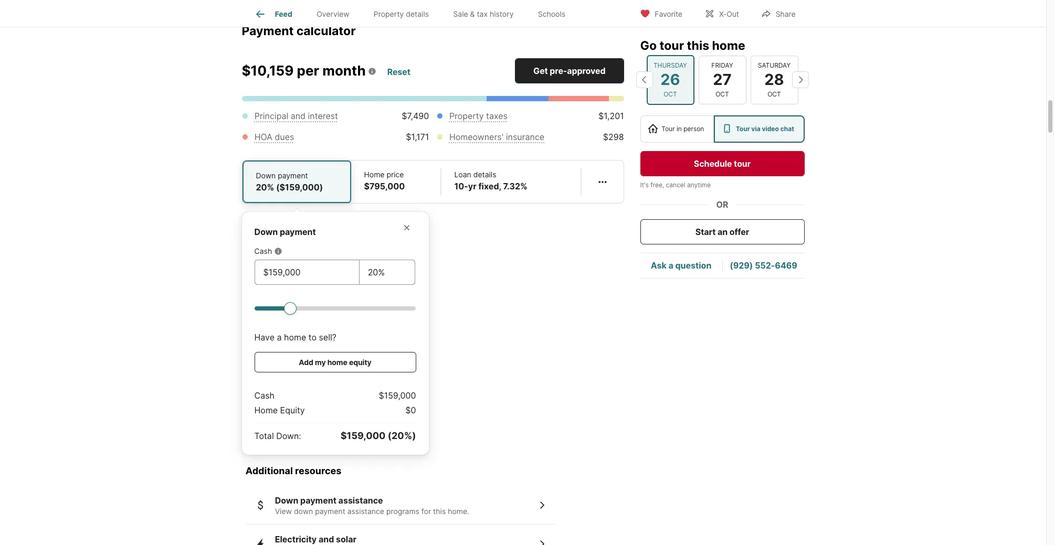 Task type: locate. For each thing, give the bounding box(es) containing it.
down payment assistance view down payment assistance programs for this home.
[[275, 496, 470, 516]]

oct down the "28"
[[768, 90, 782, 98]]

home up the $795,000
[[364, 170, 385, 179]]

home right my
[[328, 358, 348, 367]]

friday
[[712, 61, 734, 69]]

payment
[[278, 171, 308, 180], [280, 227, 316, 238], [301, 496, 337, 506], [315, 507, 346, 516]]

offer
[[730, 226, 750, 237]]

$10,159 per month
[[242, 63, 366, 79]]

2 tour from the left
[[736, 125, 751, 132]]

0 horizontal spatial oct
[[664, 90, 678, 98]]

homeowners' insurance
[[450, 132, 545, 143]]

0 horizontal spatial home
[[284, 333, 306, 343]]

1 vertical spatial $159,000
[[341, 431, 386, 442]]

tax
[[477, 10, 488, 19]]

property details
[[374, 10, 429, 19]]

home
[[364, 170, 385, 179], [255, 406, 278, 416]]

overview tab
[[305, 2, 362, 27]]

next image
[[793, 71, 809, 88]]

None text field
[[263, 266, 351, 279], [368, 266, 407, 279], [263, 266, 351, 279], [368, 266, 407, 279]]

1 horizontal spatial home
[[364, 170, 385, 179]]

down for down payment
[[255, 227, 278, 238]]

details
[[406, 10, 429, 19], [474, 170, 497, 179]]

1 horizontal spatial oct
[[716, 90, 730, 98]]

payment right down
[[315, 507, 346, 516]]

home for have a home to sell?
[[284, 333, 306, 343]]

a inside $159,000 (20%) 'tooltip'
[[277, 333, 282, 343]]

down payment 20% ($159,000)
[[256, 171, 323, 193]]

0 horizontal spatial this
[[433, 507, 446, 516]]

1 vertical spatial home
[[284, 333, 306, 343]]

1 vertical spatial down
[[255, 227, 278, 238]]

pre-
[[550, 66, 568, 76]]

down for down payment assistance view down payment assistance programs for this home.
[[275, 496, 299, 506]]

1 vertical spatial details
[[474, 170, 497, 179]]

0 horizontal spatial tour
[[660, 38, 685, 53]]

$159,000 (20%)
[[341, 431, 416, 442]]

down payment
[[255, 227, 316, 238]]

a right have at the left of the page
[[277, 333, 282, 343]]

and left solar
[[319, 535, 334, 545]]

tour for go
[[660, 38, 685, 53]]

oct inside thursday 26 oct
[[664, 90, 678, 98]]

add my home equity
[[299, 358, 372, 367]]

and for principal
[[291, 111, 306, 121]]

1 horizontal spatial tour
[[736, 125, 751, 132]]

approved
[[568, 66, 606, 76]]

details inside property details tab
[[406, 10, 429, 19]]

tour inside button
[[735, 158, 751, 169]]

10-
[[455, 181, 469, 192]]

1 oct from the left
[[664, 90, 678, 98]]

(20%)
[[388, 431, 416, 442]]

tour
[[662, 125, 675, 132], [736, 125, 751, 132]]

$159,000 up $0
[[379, 391, 416, 402]]

2 horizontal spatial home
[[713, 38, 746, 53]]

and for electricity
[[319, 535, 334, 545]]

video
[[763, 125, 780, 132]]

payment for down payment assistance view down payment assistance programs for this home.
[[301, 496, 337, 506]]

1 horizontal spatial details
[[474, 170, 497, 179]]

previous image
[[636, 71, 653, 88]]

0 vertical spatial tour
[[660, 38, 685, 53]]

schools
[[538, 10, 566, 19]]

0 horizontal spatial and
[[291, 111, 306, 121]]

a
[[669, 260, 674, 271], [277, 333, 282, 343]]

0 vertical spatial $159,000
[[379, 391, 416, 402]]

1 horizontal spatial a
[[669, 260, 674, 271]]

x-out button
[[696, 2, 749, 24]]

1 vertical spatial property
[[450, 111, 484, 121]]

1 horizontal spatial and
[[319, 535, 334, 545]]

payment inside down payment 20% ($159,000)
[[278, 171, 308, 180]]

0 vertical spatial a
[[669, 260, 674, 271]]

1 horizontal spatial tour
[[735, 158, 751, 169]]

a right ask
[[669, 260, 674, 271]]

down for down payment 20% ($159,000)
[[256, 171, 276, 180]]

0 horizontal spatial details
[[406, 10, 429, 19]]

down
[[256, 171, 276, 180], [255, 227, 278, 238], [275, 496, 299, 506]]

oct inside saturday 28 oct
[[768, 90, 782, 98]]

schedule tour button
[[641, 151, 805, 176]]

down inside down payment assistance view down payment assistance programs for this home.
[[275, 496, 299, 506]]

home inside $159,000 (20%) 'tooltip'
[[255, 406, 278, 416]]

share button
[[753, 2, 805, 24]]

0 vertical spatial this
[[687, 38, 710, 53]]

fixed,
[[479, 181, 502, 192]]

principal
[[255, 111, 289, 121]]

0 vertical spatial and
[[291, 111, 306, 121]]

home
[[713, 38, 746, 53], [284, 333, 306, 343], [328, 358, 348, 367]]

electricity and solar
[[275, 535, 357, 545]]

person
[[684, 125, 705, 132]]

down inside down payment 20% ($159,000)
[[256, 171, 276, 180]]

0 vertical spatial home
[[364, 170, 385, 179]]

loan details 10-yr fixed, 7.32%
[[455, 170, 528, 192]]

1 vertical spatial this
[[433, 507, 446, 516]]

tour in person option
[[641, 115, 715, 142]]

home up total
[[255, 406, 278, 416]]

&
[[470, 10, 475, 19]]

1 vertical spatial and
[[319, 535, 334, 545]]

start an offer
[[696, 226, 750, 237]]

2 oct from the left
[[716, 90, 730, 98]]

payment up down
[[301, 496, 337, 506]]

tour inside option
[[736, 125, 751, 132]]

property
[[374, 10, 404, 19], [450, 111, 484, 121]]

552-
[[756, 260, 776, 271]]

1 vertical spatial cash
[[255, 391, 275, 402]]

down down 20%
[[255, 227, 278, 238]]

oct down 27
[[716, 90, 730, 98]]

oct down 26
[[664, 90, 678, 98]]

0 vertical spatial down
[[256, 171, 276, 180]]

tour
[[660, 38, 685, 53], [735, 158, 751, 169]]

property for property taxes
[[450, 111, 484, 121]]

ask a question link
[[651, 260, 712, 271]]

payment inside $159,000 (20%) 'tooltip'
[[280, 227, 316, 238]]

1 vertical spatial home
[[255, 406, 278, 416]]

go tour this home
[[641, 38, 746, 53]]

home inside home price $795,000
[[364, 170, 385, 179]]

and
[[291, 111, 306, 121], [319, 535, 334, 545]]

2 vertical spatial home
[[328, 358, 348, 367]]

saturday
[[759, 61, 791, 69]]

thursday 26 oct
[[654, 61, 688, 98]]

tour left via
[[736, 125, 751, 132]]

(929) 552-6469
[[730, 260, 798, 271]]

tour for schedule
[[735, 158, 751, 169]]

property inside tab
[[374, 10, 404, 19]]

share
[[776, 9, 796, 18]]

favorite
[[655, 9, 683, 18]]

tab list
[[242, 0, 586, 27]]

payment up ($159,000)
[[278, 171, 308, 180]]

and left the interest
[[291, 111, 306, 121]]

0 vertical spatial details
[[406, 10, 429, 19]]

$159,000 left the (20%) on the bottom left of page
[[341, 431, 386, 442]]

price
[[387, 170, 404, 179]]

hoa dues
[[255, 132, 294, 143]]

home for home price $795,000
[[364, 170, 385, 179]]

payment for down payment 20% ($159,000)
[[278, 171, 308, 180]]

details for property details
[[406, 10, 429, 19]]

additional resources
[[246, 466, 342, 477]]

home inside button
[[328, 358, 348, 367]]

cash down down payment
[[255, 247, 272, 256]]

interest
[[308, 111, 338, 121]]

0 horizontal spatial tour
[[662, 125, 675, 132]]

history
[[490, 10, 514, 19]]

0 horizontal spatial a
[[277, 333, 282, 343]]

details for loan details 10-yr fixed, 7.32%
[[474, 170, 497, 179]]

1 tour from the left
[[662, 125, 675, 132]]

tour left in on the top right of page
[[662, 125, 675, 132]]

list box
[[641, 115, 805, 142]]

and inside electricity and solar button
[[319, 535, 334, 545]]

1 horizontal spatial this
[[687, 38, 710, 53]]

this right for
[[433, 507, 446, 516]]

0 vertical spatial cash
[[255, 247, 272, 256]]

schools tab
[[526, 2, 578, 27]]

x-
[[720, 9, 727, 18]]

home up friday
[[713, 38, 746, 53]]

down up view
[[275, 496, 299, 506]]

tour right schedule
[[735, 158, 751, 169]]

0 horizontal spatial home
[[255, 406, 278, 416]]

this up thursday
[[687, 38, 710, 53]]

hoa dues link
[[255, 132, 294, 143]]

2 horizontal spatial oct
[[768, 90, 782, 98]]

1 vertical spatial a
[[277, 333, 282, 343]]

details up fixed,
[[474, 170, 497, 179]]

2 vertical spatial down
[[275, 496, 299, 506]]

None button
[[647, 55, 695, 105], [699, 56, 747, 104], [751, 56, 799, 104], [647, 55, 695, 105], [699, 56, 747, 104], [751, 56, 799, 104]]

1 horizontal spatial home
[[328, 358, 348, 367]]

tour inside option
[[662, 125, 675, 132]]

down inside $159,000 (20%) 'tooltip'
[[255, 227, 278, 238]]

1 horizontal spatial property
[[450, 111, 484, 121]]

start an offer button
[[641, 219, 805, 244]]

view
[[275, 507, 292, 516]]

overview
[[317, 10, 350, 19]]

sale
[[454, 10, 468, 19]]

loan
[[455, 170, 472, 179]]

free,
[[651, 181, 665, 189]]

0 vertical spatial property
[[374, 10, 404, 19]]

payment down ($159,000)
[[280, 227, 316, 238]]

home left to
[[284, 333, 306, 343]]

taxes
[[487, 111, 508, 121]]

0 vertical spatial assistance
[[339, 496, 383, 506]]

cash up home equity
[[255, 391, 275, 402]]

0 horizontal spatial property
[[374, 10, 404, 19]]

details inside loan details 10-yr fixed, 7.32%
[[474, 170, 497, 179]]

1 vertical spatial tour
[[735, 158, 751, 169]]

home for add my home equity
[[328, 358, 348, 367]]

details left 'sale'
[[406, 10, 429, 19]]

tour for tour via video chat
[[736, 125, 751, 132]]

list box containing tour in person
[[641, 115, 805, 142]]

tour up thursday
[[660, 38, 685, 53]]

an
[[718, 226, 728, 237]]

go
[[641, 38, 657, 53]]

down up 20%
[[256, 171, 276, 180]]

oct inside friday 27 oct
[[716, 90, 730, 98]]

resources
[[295, 466, 342, 477]]

3 oct from the left
[[768, 90, 782, 98]]



Task type: vqa. For each thing, say whether or not it's contained in the screenshot.
14 Units
no



Task type: describe. For each thing, give the bounding box(es) containing it.
chat
[[781, 125, 795, 132]]

it's
[[641, 181, 649, 189]]

sell?
[[319, 333, 337, 343]]

($159,000)
[[276, 182, 323, 193]]

cancel
[[667, 181, 686, 189]]

question
[[676, 260, 712, 271]]

$1,171
[[406, 132, 429, 143]]

month
[[323, 63, 366, 79]]

down:
[[276, 431, 301, 442]]

equity
[[349, 358, 372, 367]]

27
[[714, 70, 732, 89]]

add
[[299, 358, 314, 367]]

equity
[[280, 406, 305, 416]]

property for property details
[[374, 10, 404, 19]]

oct for 26
[[664, 90, 678, 98]]

saturday 28 oct
[[759, 61, 791, 98]]

2 cash from the top
[[255, 391, 275, 402]]

yr
[[469, 181, 477, 192]]

$0
[[406, 406, 416, 416]]

homeowners' insurance link
[[450, 132, 545, 143]]

total
[[255, 431, 274, 442]]

or
[[717, 199, 729, 210]]

oct for 27
[[716, 90, 730, 98]]

sale & tax history tab
[[441, 2, 526, 27]]

get pre-approved
[[534, 66, 606, 76]]

7.32%
[[504, 181, 528, 192]]

principal and interest link
[[255, 111, 338, 121]]

solar
[[336, 535, 357, 545]]

0 vertical spatial home
[[713, 38, 746, 53]]

schedule
[[694, 158, 733, 169]]

$298
[[604, 132, 624, 143]]

property taxes link
[[450, 111, 508, 121]]

it's free, cancel anytime
[[641, 181, 711, 189]]

my
[[315, 358, 326, 367]]

home for home equity
[[255, 406, 278, 416]]

ask a question
[[651, 260, 712, 271]]

1 vertical spatial assistance
[[348, 507, 385, 516]]

payment for down payment
[[280, 227, 316, 238]]

dues
[[275, 132, 294, 143]]

have
[[255, 333, 275, 343]]

a for question
[[669, 260, 674, 271]]

anytime
[[688, 181, 711, 189]]

in
[[677, 125, 682, 132]]

get
[[534, 66, 548, 76]]

oct for 28
[[768, 90, 782, 98]]

feed link
[[254, 8, 293, 20]]

$159,000 (20%) tooltip
[[242, 204, 624, 456]]

reset button
[[387, 62, 411, 81]]

$10,159
[[242, 63, 294, 79]]

$159,000 for $159,000
[[379, 391, 416, 402]]

add my home equity button
[[255, 353, 416, 373]]

(929)
[[730, 260, 754, 271]]

tour in person
[[662, 125, 705, 132]]

a for home
[[277, 333, 282, 343]]

property details tab
[[362, 2, 441, 27]]

hoa
[[255, 132, 273, 143]]

property taxes
[[450, 111, 508, 121]]

per
[[297, 63, 320, 79]]

Down Payment Slider range field
[[255, 302, 416, 315]]

$159,000 for $159,000 (20%)
[[341, 431, 386, 442]]

payment calculator
[[242, 23, 356, 38]]

schedule tour
[[694, 158, 751, 169]]

tour for tour in person
[[662, 125, 675, 132]]

programs
[[387, 507, 420, 516]]

insurance
[[506, 132, 545, 143]]

$1,201
[[599, 111, 624, 121]]

favorite button
[[632, 2, 692, 24]]

payment
[[242, 23, 294, 38]]

$7,490
[[402, 111, 429, 121]]

(929) 552-6469 link
[[730, 260, 798, 271]]

start
[[696, 226, 716, 237]]

tour via video chat
[[736, 125, 795, 132]]

28
[[765, 70, 785, 89]]

20%
[[256, 182, 274, 193]]

$795,000
[[364, 181, 405, 192]]

via
[[752, 125, 761, 132]]

calculator
[[297, 23, 356, 38]]

to
[[309, 333, 317, 343]]

electricity and solar button
[[246, 525, 557, 546]]

tour via video chat option
[[715, 115, 805, 142]]

home equity
[[255, 406, 305, 416]]

home price $795,000
[[364, 170, 405, 192]]

homeowners'
[[450, 132, 504, 143]]

down
[[294, 507, 313, 516]]

for
[[422, 507, 431, 516]]

reset
[[388, 67, 411, 77]]

out
[[727, 9, 740, 18]]

ask
[[651, 260, 667, 271]]

6469
[[776, 260, 798, 271]]

principal and interest
[[255, 111, 338, 121]]

this inside down payment assistance view down payment assistance programs for this home.
[[433, 507, 446, 516]]

electricity
[[275, 535, 317, 545]]

additional
[[246, 466, 293, 477]]

tab list containing feed
[[242, 0, 586, 27]]

1 cash from the top
[[255, 247, 272, 256]]

x-out
[[720, 9, 740, 18]]



